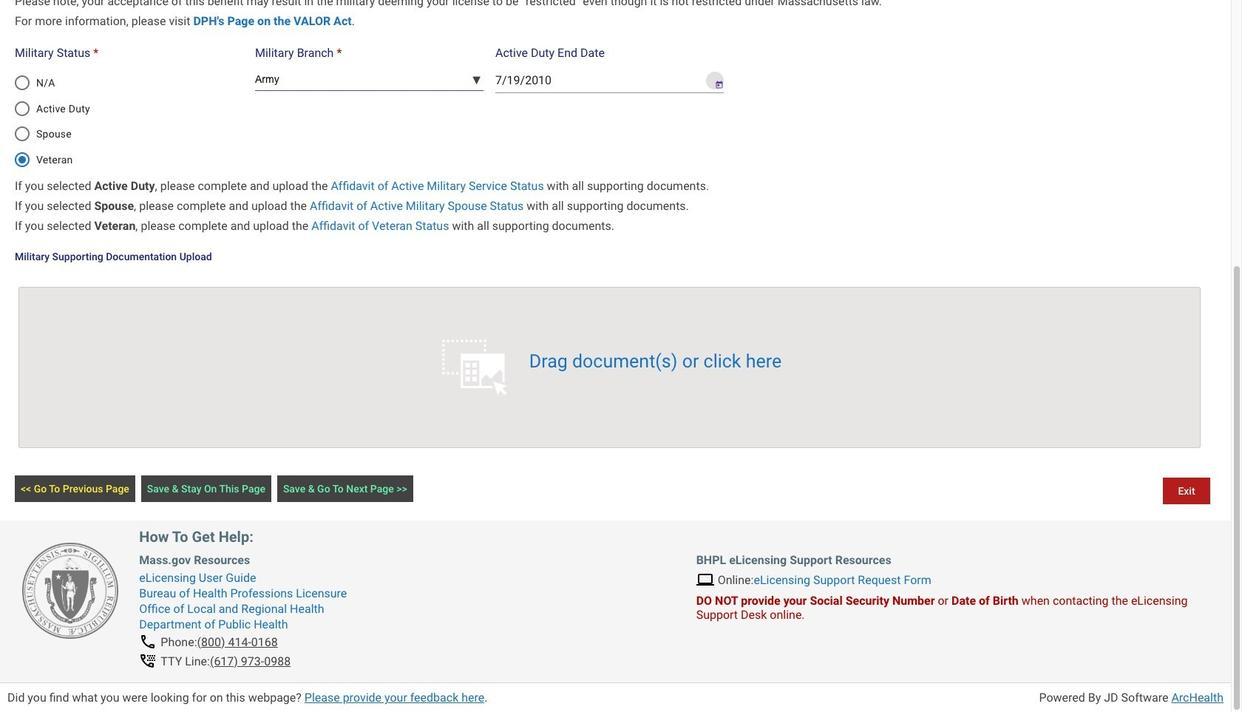 Task type: locate. For each thing, give the bounding box(es) containing it.
None field
[[495, 67, 703, 93]]

option group
[[6, 65, 251, 178]]



Task type: describe. For each thing, give the bounding box(es) containing it.
massachusetts state seal image
[[22, 543, 118, 639]]



Task type: vqa. For each thing, say whether or not it's contained in the screenshot.
option group
yes



